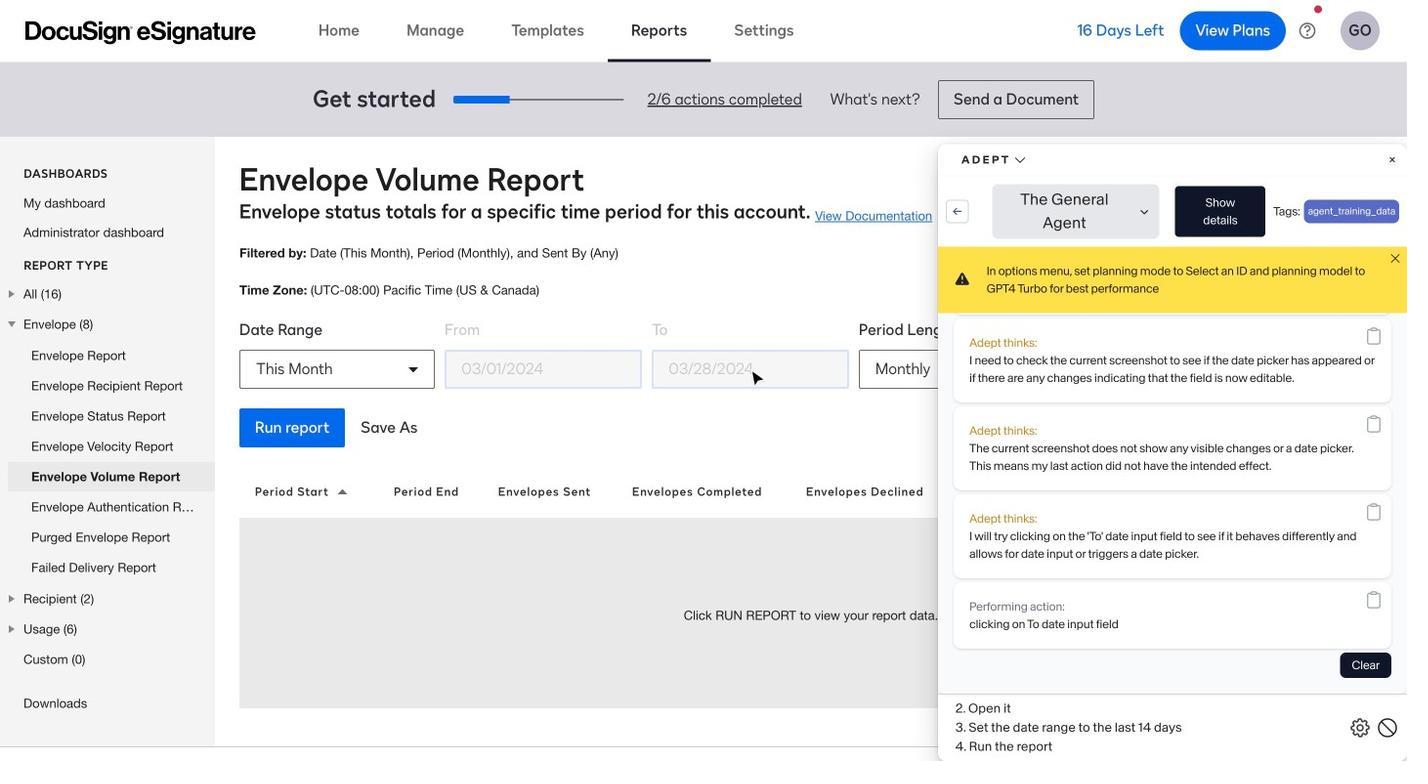 Task type: describe. For each thing, give the bounding box(es) containing it.
primary report detail actions group
[[239, 409, 433, 448]]

docusign esignature image
[[25, 21, 256, 44]]

secondary report detail actions group
[[1268, 409, 1383, 448]]

more info region
[[0, 747, 1408, 761]]

MM/DD/YYYY text field
[[653, 351, 848, 388]]



Task type: locate. For each thing, give the bounding box(es) containing it.
MM/DD/YYYY text field
[[446, 351, 641, 388]]

list box
[[240, 397, 434, 761]]



Task type: vqa. For each thing, say whether or not it's contained in the screenshot.
Mm/Dd/Yyyy text field to the right
yes



